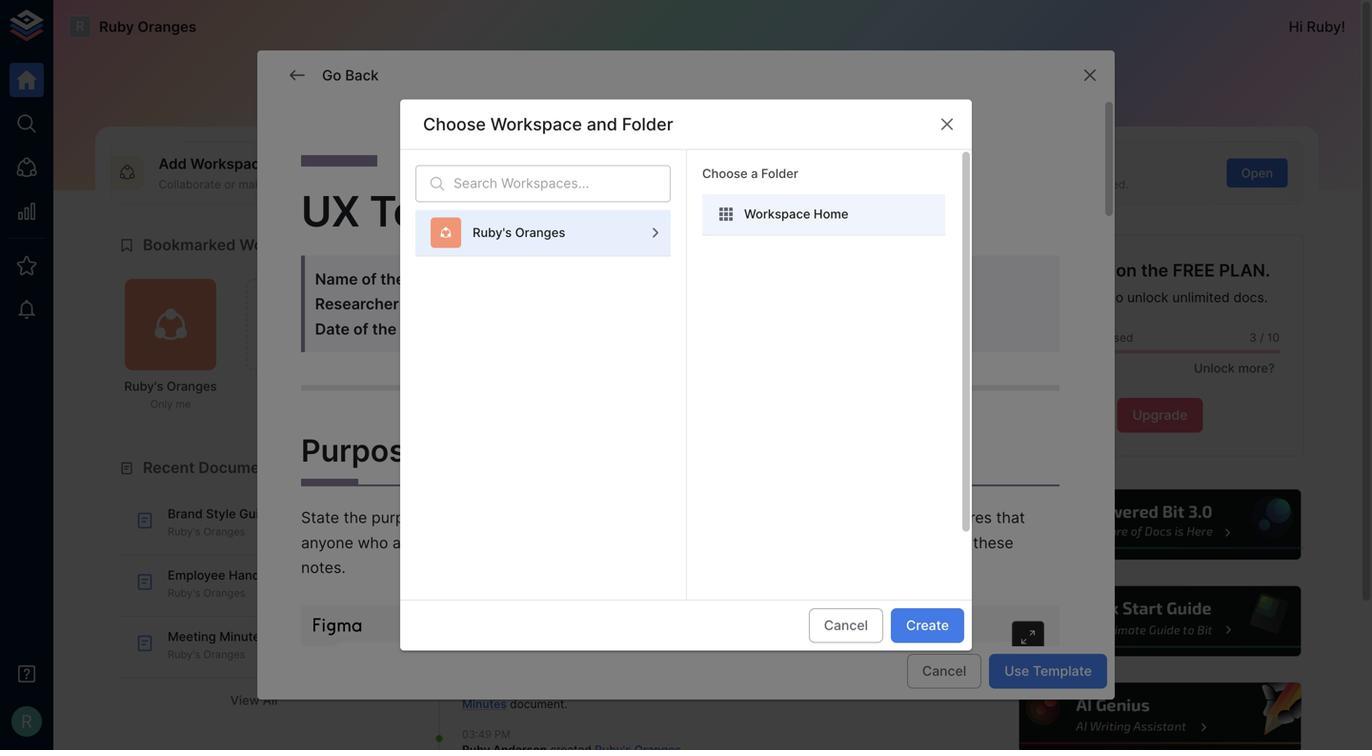 Task type: locate. For each thing, give the bounding box(es) containing it.
0 horizontal spatial and
[[587, 114, 618, 135]]

this
[[464, 534, 490, 553]]

meeting inside meeting minutes
[[595, 682, 640, 696]]

1 vertical spatial upgrade
[[1133, 408, 1188, 424]]

doc
[[665, 178, 685, 191]]

0 vertical spatial workspace
[[491, 114, 582, 135]]

hi
[[1289, 18, 1303, 35]]

minutes inside meeting minutes ruby's oranges
[[219, 630, 267, 645]]

get
[[1062, 178, 1080, 191]]

1 vertical spatial r
[[21, 712, 32, 733]]

template
[[964, 155, 1029, 172], [1033, 664, 1092, 680]]

upgrade down you
[[1052, 290, 1107, 306]]

0 vertical spatial upgrade
[[1052, 290, 1107, 306]]

1 horizontal spatial template
[[1033, 664, 1092, 680]]

1 or from the left
[[224, 178, 235, 191]]

bookmark
[[267, 327, 316, 339]]

cancel inside choose workspace and folder dialog
[[824, 618, 868, 634]]

0 horizontal spatial that
[[580, 509, 609, 527]]

1 vertical spatial cancel
[[922, 664, 967, 680]]

choose
[[423, 114, 486, 135], [702, 166, 748, 181]]

folder up document on the left top of page
[[622, 114, 673, 135]]

anderson
[[493, 682, 547, 696]]

cancel for create
[[824, 618, 868, 634]]

workspaces
[[239, 236, 331, 255]]

1 horizontal spatial test
[[469, 433, 533, 469]]

workspace down a
[[744, 207, 811, 222]]

1 horizontal spatial cancel
[[922, 664, 967, 680]]

create up found.
[[906, 618, 949, 634]]

upgrade inside button
[[1133, 408, 1188, 424]]

or right doc
[[689, 178, 700, 191]]

use template
[[1005, 664, 1092, 680]]

collaborate
[[159, 178, 221, 191]]

minutes for meeting minutes
[[462, 698, 507, 712]]

documents used
[[1041, 331, 1134, 345]]

no favorites found.
[[802, 642, 915, 657]]

or inside 'add workspace collaborate or make it private.'
[[224, 178, 235, 191]]

recent documents
[[143, 459, 283, 478]]

1 vertical spatial document
[[510, 698, 564, 712]]

you are on the free plan. upgrade to unlock unlimited docs.
[[1050, 260, 1271, 306]]

use template button
[[989, 655, 1107, 690]]

0 horizontal spatial r
[[21, 712, 32, 733]]

to inside state the purpose of your test here so that everyone knows what the test is about. this ensures that anyone who accesses this document is on the same page about what is to be expected from these notes.
[[823, 534, 837, 553]]

template inside button
[[1033, 664, 1092, 680]]

1 horizontal spatial choose
[[702, 166, 748, 181]]

0 vertical spatial minutes
[[219, 630, 267, 645]]

or left make
[[224, 178, 235, 191]]

view all button
[[118, 686, 390, 716]]

0 vertical spatial cancel
[[824, 618, 868, 634]]

0 vertical spatial test
[[369, 186, 455, 237]]

0 horizontal spatial minutes
[[219, 630, 267, 645]]

create inside template gallery create faster and get inspired.
[[964, 178, 1001, 191]]

open
[[1242, 166, 1273, 181]]

0 horizontal spatial upgrade
[[1052, 290, 1107, 306]]

add up ux test session notes
[[440, 166, 464, 181]]

1 horizontal spatial meeting
[[595, 682, 640, 696]]

more?
[[1238, 361, 1275, 376]]

same
[[638, 534, 676, 553]]

0 horizontal spatial documents
[[199, 459, 283, 478]]

on
[[1116, 260, 1137, 281], [587, 534, 605, 553]]

choose left a
[[702, 166, 748, 181]]

test
[[369, 186, 455, 237], [469, 433, 533, 469]]

cancel inside go back dialog
[[922, 664, 967, 680]]

me
[[176, 399, 191, 411]]

0 horizontal spatial workspace
[[190, 155, 268, 172]]

add inside button
[[440, 166, 464, 181]]

0 vertical spatial r
[[76, 18, 84, 34]]

and inside choose workspace and folder dialog
[[587, 114, 618, 135]]

on right are
[[1116, 260, 1137, 281]]

0 horizontal spatial test
[[490, 509, 518, 527]]

test:
[[400, 320, 437, 339]]

is down so
[[572, 534, 583, 553]]

1 vertical spatial help image
[[1017, 584, 1304, 660]]

ruby oranges
[[99, 18, 196, 35]]

add up collaborate at the top of the page
[[159, 155, 187, 172]]

and down gallery
[[1038, 178, 1059, 191]]

minutes down ruby anderson
[[462, 698, 507, 712]]

template up faster on the right top of page
[[964, 155, 1029, 172]]

cancel button for create
[[809, 609, 883, 644]]

add for add
[[440, 166, 464, 181]]

bookmarked
[[143, 236, 236, 255]]

choose up add button
[[423, 114, 486, 135]]

meeting inside meeting minutes ruby's oranges
[[168, 630, 216, 645]]

ruby's
[[473, 225, 512, 240], [124, 379, 163, 394], [168, 526, 200, 539], [168, 588, 200, 600], [168, 649, 200, 661]]

upgrade
[[1052, 290, 1107, 306], [1133, 408, 1188, 424]]

cancel up favorites
[[824, 618, 868, 634]]

0 vertical spatial on
[[1116, 260, 1137, 281]]

workspace up make
[[190, 155, 268, 172]]

0 vertical spatial help image
[[1017, 488, 1304, 563]]

of inside create document create any type of doc or wiki.
[[651, 178, 662, 191]]

oranges inside meeting minutes ruby's oranges
[[203, 649, 245, 661]]

add inside 'add workspace collaborate or make it private.'
[[159, 155, 187, 172]]

2 horizontal spatial ruby
[[1307, 18, 1341, 35]]

to left unlock
[[1111, 290, 1124, 306]]

cancel button
[[809, 609, 883, 644], [907, 655, 982, 690]]

1 horizontal spatial on
[[1116, 260, 1137, 281]]

document inside state the purpose of your test here so that everyone knows what the test is about. this ensures that anyone who accesses this document is on the same page about what is to be expected from these notes.
[[495, 534, 567, 553]]

minutes down employee handbook ruby's oranges
[[219, 630, 267, 645]]

0 horizontal spatial meeting
[[168, 630, 216, 645]]

who
[[358, 534, 388, 553]]

on left same
[[587, 534, 605, 553]]

0 horizontal spatial ruby
[[99, 18, 134, 35]]

2 horizontal spatial workspace
[[744, 207, 811, 222]]

pm
[[495, 729, 511, 742]]

create up any
[[561, 155, 608, 172]]

1 vertical spatial minutes
[[462, 698, 507, 712]]

Search Workspaces... text field
[[454, 165, 671, 202]]

r
[[76, 18, 84, 34], [21, 712, 32, 733]]

about
[[721, 534, 763, 553]]

1 vertical spatial template
[[1033, 664, 1092, 680]]

1 horizontal spatial is
[[807, 534, 818, 553]]

1 horizontal spatial to
[[1111, 290, 1124, 306]]

workspace inside button
[[744, 207, 811, 222]]

1 horizontal spatial test
[[802, 509, 830, 527]]

ruby's inside ruby's oranges only me
[[124, 379, 163, 394]]

0 horizontal spatial template
[[964, 155, 1029, 172]]

0 vertical spatial and
[[587, 114, 618, 135]]

unlock more?
[[1194, 361, 1275, 376]]

0 horizontal spatial cancel
[[824, 618, 868, 634]]

create inside 'button'
[[906, 618, 949, 634]]

0 horizontal spatial is
[[572, 534, 583, 553]]

2 vertical spatial help image
[[1017, 681, 1304, 751]]

r button
[[6, 701, 48, 743]]

0 horizontal spatial add
[[159, 155, 187, 172]]

test up the your
[[469, 433, 533, 469]]

1 horizontal spatial that
[[996, 509, 1025, 527]]

is left be
[[807, 534, 818, 553]]

1 vertical spatial on
[[587, 534, 605, 553]]

1 vertical spatial and
[[1038, 178, 1059, 191]]

0 vertical spatial choose
[[423, 114, 486, 135]]

1 horizontal spatial or
[[689, 178, 700, 191]]

2 or from the left
[[689, 178, 700, 191]]

the up who
[[344, 509, 367, 527]]

cancel button left create 'button'
[[809, 609, 883, 644]]

upgrade down unlock more? button
[[1133, 408, 1188, 424]]

your
[[454, 509, 486, 527]]

0 vertical spatial document
[[495, 534, 567, 553]]

unlock
[[1127, 290, 1169, 306]]

to
[[1111, 290, 1124, 306], [823, 534, 837, 553]]

1 vertical spatial meeting
[[595, 682, 640, 696]]

oranges inside employee handbook ruby's oranges
[[203, 588, 245, 600]]

test left about.
[[802, 509, 830, 527]]

inspired.
[[1083, 178, 1129, 191]]

0 horizontal spatial choose
[[423, 114, 486, 135]]

1 horizontal spatial upgrade
[[1133, 408, 1188, 424]]

state
[[301, 509, 339, 527]]

0 horizontal spatial or
[[224, 178, 235, 191]]

employee handbook ruby's oranges
[[168, 568, 290, 600]]

test right the your
[[490, 509, 518, 527]]

1 horizontal spatial minutes
[[462, 698, 507, 712]]

to left be
[[823, 534, 837, 553]]

add
[[159, 155, 187, 172], [440, 166, 464, 181]]

3
[[1250, 331, 1257, 345]]

documents left used
[[1041, 331, 1102, 345]]

cancel button down create 'button'
[[907, 655, 982, 690]]

add button
[[421, 159, 482, 188]]

of left doc
[[651, 178, 662, 191]]

on inside you are on the free plan. upgrade to unlock unlimited docs.
[[1116, 260, 1137, 281]]

2 that from the left
[[996, 509, 1025, 527]]

or
[[224, 178, 235, 191], [689, 178, 700, 191]]

2 vertical spatial workspace
[[744, 207, 811, 222]]

all
[[263, 694, 278, 708]]

what up the 'about'
[[735, 509, 770, 527]]

.
[[564, 698, 568, 712]]

0 vertical spatial documents
[[1041, 331, 1102, 345]]

1 vertical spatial choose
[[702, 166, 748, 181]]

upgrade inside you are on the free plan. upgrade to unlock unlimited docs.
[[1052, 290, 1107, 306]]

brand
[[168, 507, 203, 522]]

0 horizontal spatial cancel button
[[809, 609, 883, 644]]

1 horizontal spatial workspace
[[491, 114, 582, 135]]

0 vertical spatial to
[[1111, 290, 1124, 306]]

hi ruby !
[[1289, 18, 1346, 35]]

view
[[230, 694, 260, 708]]

1 vertical spatial workspace
[[190, 155, 268, 172]]

unlimited
[[1173, 290, 1230, 306]]

ux test session notes
[[301, 186, 747, 237]]

purpose of test
[[301, 433, 533, 469]]

document down 'here'
[[495, 534, 567, 553]]

and inside template gallery create faster and get inspired.
[[1038, 178, 1059, 191]]

choose for choose workspace and folder
[[423, 114, 486, 135]]

1 horizontal spatial add
[[440, 166, 464, 181]]

use
[[1005, 664, 1030, 680]]

workspace up search workspaces... text field
[[491, 114, 582, 135]]

1 vertical spatial test
[[469, 433, 533, 469]]

is up be
[[835, 509, 846, 527]]

you
[[1050, 260, 1081, 281]]

test up participant:
[[369, 186, 455, 237]]

1 vertical spatial to
[[823, 534, 837, 553]]

0 vertical spatial cancel button
[[809, 609, 883, 644]]

a
[[751, 166, 758, 181]]

0 vertical spatial template
[[964, 155, 1029, 172]]

cancel
[[824, 618, 868, 634], [922, 664, 967, 680]]

test
[[490, 509, 518, 527], [802, 509, 830, 527]]

0 horizontal spatial to
[[823, 534, 837, 553]]

that right so
[[580, 509, 609, 527]]

folder right a
[[761, 166, 799, 181]]

what
[[735, 509, 770, 527], [767, 534, 802, 553]]

documents up guide
[[199, 459, 283, 478]]

style
[[206, 507, 236, 522]]

document down anderson
[[510, 698, 564, 712]]

create left faster on the right top of page
[[964, 178, 1001, 191]]

that up these at the right bottom of page
[[996, 509, 1025, 527]]

home
[[814, 207, 849, 222]]

purpose
[[301, 433, 424, 469]]

of left the your
[[435, 509, 450, 527]]

1 vertical spatial cancel button
[[907, 655, 982, 690]]

1 horizontal spatial cancel button
[[907, 655, 982, 690]]

of down researcher:
[[353, 320, 369, 339]]

of
[[651, 178, 662, 191], [362, 270, 377, 289], [353, 320, 369, 339], [431, 433, 461, 469], [435, 509, 450, 527]]

0 vertical spatial meeting
[[168, 630, 216, 645]]

template right use
[[1033, 664, 1092, 680]]

to inside you are on the free plan. upgrade to unlock unlimited docs.
[[1111, 290, 1124, 306]]

what right the 'about'
[[767, 534, 802, 553]]

expected
[[864, 534, 931, 553]]

cancel down create 'button'
[[922, 664, 967, 680]]

is
[[835, 509, 846, 527], [572, 534, 583, 553], [807, 534, 818, 553]]

help image
[[1017, 488, 1304, 563], [1017, 584, 1304, 660], [1017, 681, 1304, 751]]

1 horizontal spatial ruby
[[462, 682, 490, 696]]

minutes inside meeting minutes
[[462, 698, 507, 712]]

1 horizontal spatial folder
[[761, 166, 799, 181]]

1 horizontal spatial and
[[1038, 178, 1059, 191]]

1 horizontal spatial r
[[76, 18, 84, 34]]

cancel button for use template
[[907, 655, 982, 690]]

workspace inside 'add workspace collaborate or make it private.'
[[190, 155, 268, 172]]

the up unlock
[[1141, 260, 1169, 281]]

0 horizontal spatial folder
[[622, 114, 673, 135]]

create left any
[[561, 178, 598, 191]]

documents
[[1041, 331, 1102, 345], [199, 459, 283, 478]]

create button
[[891, 609, 964, 644]]

and up document on the left top of page
[[587, 114, 618, 135]]

0 horizontal spatial on
[[587, 534, 605, 553]]



Task type: vqa. For each thing, say whether or not it's contained in the screenshot.
docs.
yes



Task type: describe. For each thing, give the bounding box(es) containing it.
upgrade button
[[1117, 399, 1203, 433]]

ruby's inside employee handbook ruby's oranges
[[168, 588, 200, 600]]

bookmark workspace
[[265, 327, 319, 354]]

state the purpose of your test here so that everyone knows what the test is about. this ensures that anyone who accesses this document is on the same page about what is to be expected from these notes.
[[301, 509, 1030, 578]]

workspace
[[265, 341, 319, 354]]

open button
[[1227, 159, 1288, 188]]

ruby's oranges only me
[[124, 379, 217, 411]]

unlock more? button
[[1184, 354, 1280, 383]]

meeting minutes
[[462, 682, 640, 712]]

1 help image from the top
[[1017, 488, 1304, 563]]

of up researcher:
[[362, 270, 377, 289]]

0 horizontal spatial test
[[369, 186, 455, 237]]

the down everyone
[[610, 534, 633, 553]]

add workspace collaborate or make it private.
[[159, 155, 321, 191]]

ux
[[301, 186, 360, 237]]

the up researcher:
[[381, 270, 405, 289]]

wiki.
[[703, 178, 727, 191]]

type
[[623, 178, 648, 191]]

choose workspace and folder
[[423, 114, 673, 135]]

go
[[322, 67, 341, 84]]

researcher:
[[315, 295, 404, 314]]

oranges inside ruby's oranges only me
[[167, 379, 217, 394]]

minutes for meeting minutes ruby's oranges
[[219, 630, 267, 645]]

2 horizontal spatial is
[[835, 509, 846, 527]]

ruby's inside brand style guide ruby's oranges
[[168, 526, 200, 539]]

ruby for ruby oranges
[[99, 18, 134, 35]]

meeting for meeting minutes
[[595, 682, 640, 696]]

3 help image from the top
[[1017, 681, 1304, 751]]

choose workspace and folder dialog
[[400, 99, 972, 663]]

workspace home button
[[702, 195, 945, 236]]

ruby's inside meeting minutes ruby's oranges
[[168, 649, 200, 661]]

back
[[345, 67, 379, 84]]

ruby anderson
[[462, 682, 547, 696]]

bookmarked workspaces
[[143, 236, 331, 255]]

ruby's inside button
[[473, 225, 512, 240]]

workspace for and
[[491, 114, 582, 135]]

oranges inside button
[[515, 225, 565, 240]]

ruby for ruby anderson
[[462, 682, 490, 696]]

notes
[[630, 186, 747, 237]]

3 / 10
[[1250, 331, 1280, 345]]

anyone
[[301, 534, 353, 553]]

2 test from the left
[[802, 509, 830, 527]]

ensures
[[935, 509, 992, 527]]

create document create any type of doc or wiki.
[[561, 155, 727, 191]]

only
[[150, 399, 173, 411]]

0 vertical spatial what
[[735, 509, 770, 527]]

be
[[841, 534, 860, 553]]

1 vertical spatial folder
[[761, 166, 799, 181]]

add for add workspace collaborate or make it private.
[[159, 155, 187, 172]]

accesses
[[393, 534, 460, 553]]

view all
[[230, 694, 278, 708]]

document
[[612, 155, 683, 172]]

of up the your
[[431, 433, 461, 469]]

0 vertical spatial folder
[[622, 114, 673, 135]]

found.
[[877, 642, 915, 657]]

the left the 'test:'
[[372, 320, 397, 339]]

purpose
[[372, 509, 431, 527]]

from
[[936, 534, 969, 553]]

plan.
[[1219, 260, 1271, 281]]

free
[[1173, 260, 1215, 281]]

document .
[[507, 698, 568, 712]]

1 test from the left
[[490, 509, 518, 527]]

of inside state the purpose of your test here so that everyone knows what the test is about. this ensures that anyone who accesses this document is on the same page about what is to be expected from these notes.
[[435, 509, 450, 527]]

1 vertical spatial what
[[767, 534, 802, 553]]

template inside template gallery create faster and get inspired.
[[964, 155, 1029, 172]]

name
[[315, 270, 358, 289]]

2 help image from the top
[[1017, 584, 1304, 660]]

cancel for use template
[[922, 664, 967, 680]]

used
[[1105, 331, 1134, 345]]

ruby's oranges button
[[416, 210, 671, 257]]

meeting minutes link
[[462, 682, 640, 712]]

this
[[901, 509, 931, 527]]

template gallery create faster and get inspired.
[[964, 155, 1129, 191]]

1 vertical spatial documents
[[199, 459, 283, 478]]

oranges inside brand style guide ruby's oranges
[[203, 526, 245, 539]]

guide
[[239, 507, 274, 522]]

private.
[[281, 178, 321, 191]]

everyone
[[613, 509, 680, 527]]

session
[[465, 186, 620, 237]]

go back
[[322, 67, 379, 84]]

workspace for collaborate
[[190, 155, 268, 172]]

knows
[[684, 509, 730, 527]]

recent
[[143, 459, 195, 478]]

03:49
[[462, 729, 492, 742]]

it
[[271, 178, 278, 191]]

1 horizontal spatial documents
[[1041, 331, 1102, 345]]

make
[[239, 178, 268, 191]]

no
[[802, 642, 819, 657]]

the inside you are on the free plan. upgrade to unlock unlimited docs.
[[1141, 260, 1169, 281]]

date
[[315, 320, 350, 339]]

or inside create document create any type of doc or wiki.
[[689, 178, 700, 191]]

faster
[[1004, 178, 1035, 191]]

any
[[601, 178, 620, 191]]

here
[[522, 509, 554, 527]]

docs.
[[1234, 290, 1268, 306]]

meeting minutes ruby's oranges
[[168, 630, 267, 661]]

handbook
[[229, 568, 290, 583]]

gallery
[[1032, 155, 1081, 172]]

go back dialog
[[257, 50, 1115, 751]]

on inside state the purpose of your test here so that everyone knows what the test is about. this ensures that anyone who accesses this document is on the same page about what is to be expected from these notes.
[[587, 534, 605, 553]]

03:49 pm
[[462, 729, 511, 742]]

favorites
[[822, 642, 874, 657]]

r inside button
[[21, 712, 32, 733]]

10
[[1267, 331, 1280, 345]]

choose for choose a folder
[[702, 166, 748, 181]]

about.
[[850, 509, 896, 527]]

name of the participant: researcher: date of the test:
[[315, 270, 494, 339]]

the right knows
[[775, 509, 798, 527]]

meeting for meeting minutes ruby's oranges
[[168, 630, 216, 645]]

participant:
[[409, 270, 494, 289]]

/
[[1260, 331, 1264, 345]]

employee
[[168, 568, 225, 583]]

choose a folder
[[702, 166, 799, 181]]

1 that from the left
[[580, 509, 609, 527]]



